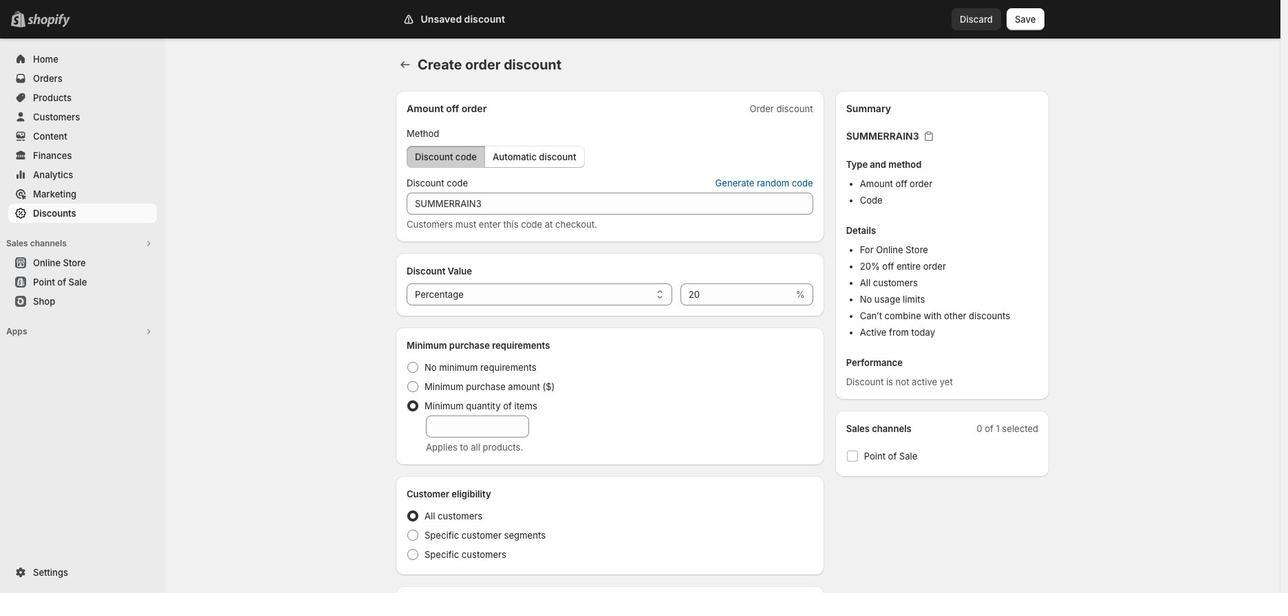 Task type: vqa. For each thing, say whether or not it's contained in the screenshot.
"Shopify" image
yes



Task type: locate. For each thing, give the bounding box(es) containing it.
None text field
[[407, 193, 813, 215], [680, 283, 793, 305], [426, 416, 529, 438], [407, 193, 813, 215], [680, 283, 793, 305], [426, 416, 529, 438]]



Task type: describe. For each thing, give the bounding box(es) containing it.
shopify image
[[28, 14, 70, 28]]



